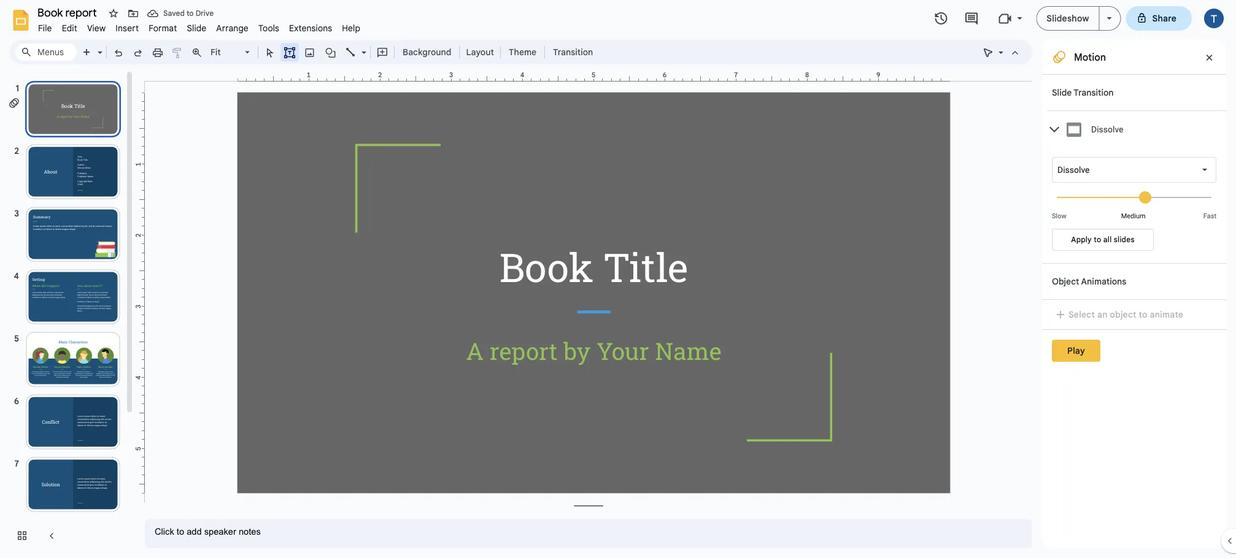 Task type: vqa. For each thing, say whether or not it's contained in the screenshot.
'TO' to the right
yes



Task type: describe. For each thing, give the bounding box(es) containing it.
select an object to animate
[[1069, 310, 1184, 320]]

play
[[1068, 346, 1086, 357]]

Menus field
[[15, 44, 77, 61]]

slideshow button
[[1037, 6, 1100, 31]]

fast
[[1204, 213, 1217, 220]]

layout
[[466, 47, 494, 57]]

2 horizontal spatial to
[[1140, 310, 1148, 320]]

all
[[1104, 236, 1113, 245]]

menu bar banner
[[0, 0, 1237, 559]]

transition inside the motion "section"
[[1074, 87, 1114, 98]]

tools
[[259, 23, 280, 33]]

Zoom field
[[207, 44, 255, 62]]

format menu item
[[144, 21, 182, 35]]

new slide with layout image
[[95, 44, 103, 49]]

motion section
[[1043, 40, 1227, 549]]

main toolbar
[[44, 0, 600, 543]]

help
[[342, 23, 361, 33]]

dissolve inside tab
[[1092, 124, 1124, 135]]

animations
[[1082, 276, 1127, 287]]

file menu item
[[33, 21, 57, 35]]

dissolve tab
[[1048, 111, 1227, 148]]

animate
[[1151, 310, 1184, 320]]

slow
[[1053, 213, 1067, 220]]

slow button
[[1053, 213, 1067, 220]]

edit
[[62, 23, 77, 33]]

saved to drive
[[163, 9, 214, 18]]

motion
[[1075, 51, 1107, 63]]

share
[[1153, 13, 1177, 24]]

navigation inside motion application
[[0, 69, 135, 559]]

saved
[[163, 9, 185, 18]]

insert
[[116, 23, 139, 33]]

format
[[149, 23, 177, 33]]

transition inside transition button
[[553, 47, 593, 57]]

layout button
[[463, 43, 498, 61]]

Zoom text field
[[209, 44, 243, 61]]

slide transition
[[1053, 87, 1114, 98]]

Star checkbox
[[105, 5, 122, 22]]

fast button
[[1204, 213, 1217, 220]]

slideshow
[[1047, 13, 1090, 24]]

slide for slide transition
[[1053, 87, 1073, 98]]

insert image image
[[303, 44, 317, 61]]



Task type: locate. For each thing, give the bounding box(es) containing it.
0 horizontal spatial transition
[[553, 47, 593, 57]]

extensions
[[289, 23, 332, 33]]

dissolve
[[1092, 124, 1124, 135], [1058, 165, 1090, 175]]

apply
[[1072, 236, 1093, 245]]

share button
[[1127, 6, 1193, 31]]

1 horizontal spatial slide
[[1053, 87, 1073, 98]]

dissolve option
[[1058, 164, 1090, 176]]

1 vertical spatial transition
[[1074, 87, 1114, 98]]

0 vertical spatial dissolve
[[1092, 124, 1124, 135]]

1 horizontal spatial transition
[[1074, 87, 1114, 98]]

slide for slide
[[187, 23, 207, 33]]

play button
[[1053, 340, 1101, 362]]

to for drive
[[187, 9, 194, 18]]

slide
[[187, 23, 207, 33], [1053, 87, 1073, 98]]

menu bar inside the menu bar banner
[[33, 16, 365, 36]]

background button
[[397, 43, 457, 61]]

2 vertical spatial to
[[1140, 310, 1148, 320]]

0 vertical spatial slide
[[187, 23, 207, 33]]

file
[[38, 23, 52, 33]]

1 vertical spatial slide
[[1053, 87, 1073, 98]]

arrange
[[216, 23, 249, 33]]

to inside button
[[1095, 236, 1102, 245]]

medium
[[1122, 213, 1146, 220]]

menu bar containing file
[[33, 16, 365, 36]]

object
[[1053, 276, 1080, 287]]

to
[[187, 9, 194, 18], [1095, 236, 1102, 245], [1140, 310, 1148, 320]]

dissolve down slide transition
[[1092, 124, 1124, 135]]

medium button
[[1107, 213, 1161, 220]]

apply to all slides button
[[1053, 229, 1155, 251]]

mode and view toolbar
[[979, 40, 1026, 64]]

to left all
[[1095, 236, 1102, 245]]

to inside the menu bar banner
[[187, 9, 194, 18]]

motion application
[[0, 0, 1237, 559]]

dissolve up slow button
[[1058, 165, 1090, 175]]

object
[[1111, 310, 1137, 320]]

0 horizontal spatial dissolve
[[1058, 165, 1090, 175]]

select an object to animate button
[[1053, 308, 1192, 322]]

duration element
[[1053, 183, 1217, 220]]

0 horizontal spatial to
[[187, 9, 194, 18]]

extensions menu item
[[284, 21, 337, 35]]

1 vertical spatial to
[[1095, 236, 1102, 245]]

slider inside dissolve "tab panel"
[[1053, 183, 1217, 211]]

slides
[[1115, 236, 1135, 245]]

slide menu item
[[182, 21, 211, 35]]

1 vertical spatial dissolve
[[1058, 165, 1090, 175]]

transition down motion
[[1074, 87, 1114, 98]]

transition button
[[548, 43, 599, 61]]

help menu item
[[337, 21, 365, 35]]

theme
[[509, 47, 537, 57]]

navigation
[[0, 69, 135, 559]]

presentation options image
[[1108, 17, 1113, 20]]

to right object
[[1140, 310, 1148, 320]]

view menu item
[[82, 21, 111, 35]]

menu bar
[[33, 16, 365, 36]]

transition
[[553, 47, 593, 57], [1074, 87, 1114, 98]]

select
[[1069, 310, 1096, 320]]

insert menu item
[[111, 21, 144, 35]]

0 vertical spatial transition
[[553, 47, 593, 57]]

theme button
[[504, 43, 542, 61]]

1 horizontal spatial to
[[1095, 236, 1102, 245]]

drive
[[196, 9, 214, 18]]

slide inside the motion "section"
[[1053, 87, 1073, 98]]

select line image
[[359, 44, 367, 49]]

shape image
[[324, 44, 338, 61]]

edit menu item
[[57, 21, 82, 35]]

an
[[1098, 310, 1108, 320]]

0 horizontal spatial slide
[[187, 23, 207, 33]]

arrange menu item
[[211, 21, 254, 35]]

dissolve inside "tab panel"
[[1058, 165, 1090, 175]]

background
[[403, 47, 452, 57]]

0 vertical spatial to
[[187, 9, 194, 18]]

view
[[87, 23, 106, 33]]

tools menu item
[[254, 21, 284, 35]]

Rename text field
[[33, 5, 104, 20]]

saved to drive button
[[144, 5, 217, 22]]

transition right theme
[[553, 47, 593, 57]]

to for all
[[1095, 236, 1102, 245]]

1 horizontal spatial dissolve
[[1092, 124, 1124, 135]]

slider
[[1053, 183, 1217, 211]]

dissolve tab panel
[[1048, 148, 1227, 263]]

apply to all slides
[[1072, 236, 1135, 245]]

slide inside menu item
[[187, 23, 207, 33]]

object animations
[[1053, 276, 1127, 287]]

to left drive
[[187, 9, 194, 18]]



